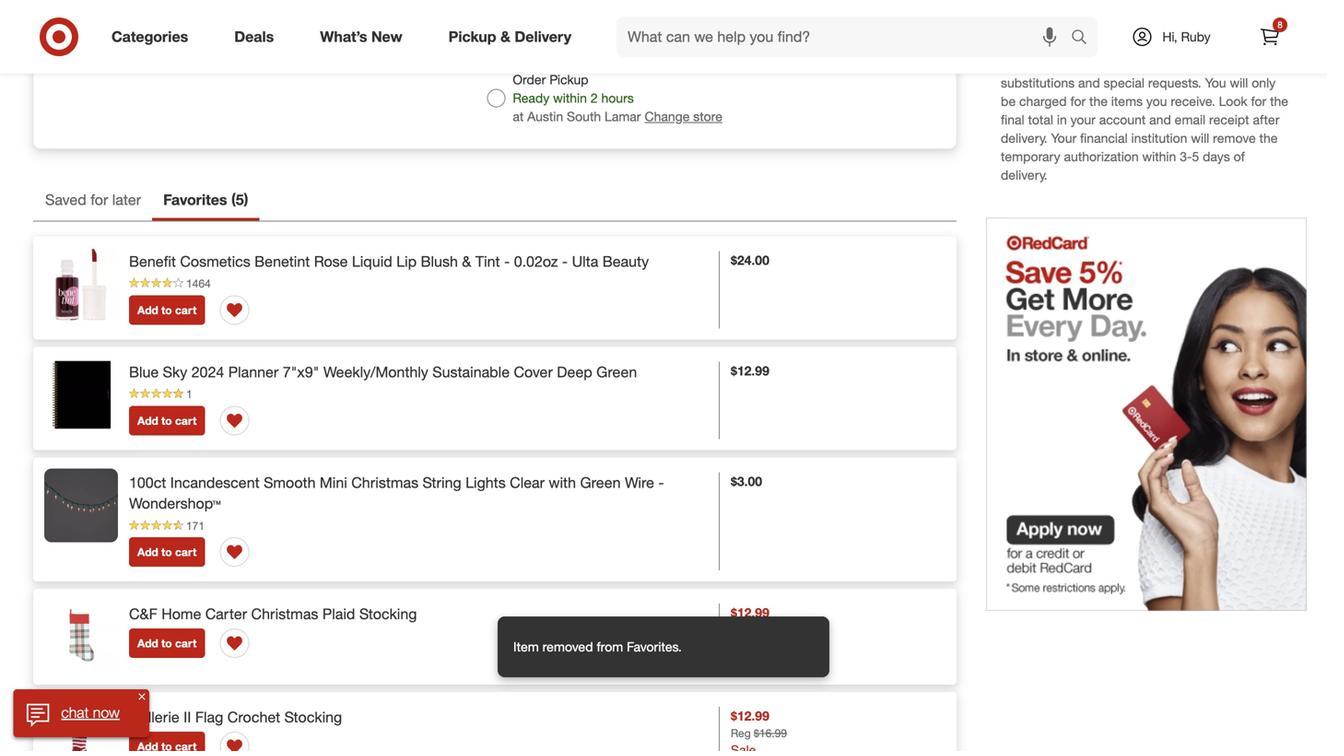 Task type: vqa. For each thing, say whether or not it's contained in the screenshot.
Wire
yes



Task type: describe. For each thing, give the bounding box(es) containing it.
benefit
[[129, 252, 176, 270]]

new
[[371, 28, 403, 46]]

requests.
[[1149, 75, 1202, 91]]

chat
[[61, 704, 89, 722]]

special
[[1104, 75, 1145, 91]]

blush
[[421, 252, 458, 270]]

add to cart for 100ct
[[137, 546, 197, 559]]

favorites
[[163, 191, 227, 209]]

& inside "benefit cosmetics benetint rose liquid lip blush & tint - 0.02oz - ulta beauty" link
[[462, 252, 472, 270]]

pickup & delivery
[[449, 28, 572, 46]]

1 vertical spatial credit/debit
[[1031, 38, 1097, 54]]

wondershop™
[[129, 495, 221, 513]]

gallerie
[[129, 709, 180, 727]]

now
[[93, 704, 120, 722]]

2024
[[191, 363, 224, 381]]

1 horizontal spatial authorization
[[1182, 17, 1263, 33]]

rose
[[314, 252, 348, 270]]

it
[[538, 23, 544, 40]]

liquid
[[352, 252, 393, 270]]

add to cart button inside c&f home carter christmas plaid stocking list item
[[129, 629, 205, 658]]

days
[[1203, 149, 1231, 165]]

*temporary credit/debit card authorization your credit/debit card will be temporarily authorized for an additional amount to cover substitutions and special requests. you will only be charged for the items you receive. look for the final total in your account and email receipt after delivery. your financial institution will remove the temporary authorization within 3-5 days of delivery.
[[1001, 17, 1289, 183]]

string
[[423, 474, 462, 492]]

stocking inside gallerie ii flag crochet stocking link
[[285, 709, 342, 727]]

reg
[[731, 727, 751, 741]]

learn more button
[[513, 41, 579, 59]]

search button
[[1063, 17, 1108, 61]]

order pickup ready within 2 hours at austin south lamar change store
[[513, 71, 723, 124]]

later
[[112, 191, 141, 209]]

chat now dialog
[[13, 690, 149, 738]]

soon
[[565, 23, 594, 40]]

in
[[1058, 112, 1068, 128]]

pickup & delivery link
[[433, 17, 595, 57]]

more
[[549, 42, 579, 58]]

benefit cosmetics benetint rose liquid lip blush &#38; tint - 0.02oz - ulta beauty image
[[44, 247, 118, 321]]

the up after
[[1271, 93, 1289, 109]]

delivery for day
[[576, 5, 622, 21]]

incandescent
[[170, 474, 260, 492]]

- for with
[[659, 474, 665, 492]]

get
[[513, 23, 534, 40]]

100ct incandescent smooth mini christmas string lights clear with green wire - wondershop™ link
[[129, 472, 708, 515]]

cart inside list item
[[175, 637, 197, 651]]

c&f home carter christmas plaid stocking image
[[44, 600, 118, 674]]

c&f home carter christmas plaid stocking link
[[129, 604, 417, 625]]

day
[[550, 5, 572, 21]]

$12.99 inside c&f home carter christmas plaid stocking list item
[[731, 605, 770, 621]]

add for benefit cosmetics benetint rose liquid lip blush & tint - 0.02oz - ulta beauty
[[137, 303, 158, 317]]

0 horizontal spatial your
[[1001, 38, 1027, 54]]

add to cart for blue
[[137, 414, 197, 428]]

add to cart button for benefit
[[129, 295, 205, 325]]

the up the your
[[1090, 93, 1108, 109]]

1 vertical spatial your
[[1052, 130, 1077, 146]]

email
[[1175, 112, 1206, 128]]

what's new
[[320, 28, 403, 46]]

171
[[186, 519, 205, 533]]

delivery for &
[[515, 28, 572, 46]]

with inside 100ct incandescent smooth mini christmas string lights clear with green wire - wondershop™
[[549, 474, 576, 492]]

0 vertical spatial will
[[1130, 38, 1148, 54]]

to for benefit cosmetics benetint rose liquid lip blush & tint - 0.02oz - ulta beauty
[[161, 303, 172, 317]]

2
[[591, 90, 598, 106]]

account
[[1100, 112, 1146, 128]]

clear
[[510, 474, 545, 492]]

ready
[[513, 90, 550, 106]]

temporary
[[1001, 149, 1061, 165]]

gallerie ii flag crochet stocking image
[[44, 704, 118, 752]]

with inside same day delivery with shipt get it as soon as 7pm today learn more
[[626, 5, 650, 21]]

you
[[1147, 93, 1168, 109]]

only
[[1253, 75, 1276, 91]]

blue sky 2024 planner 7&#34;x9&#34; weekly/monthly sustainable cover deep green image
[[44, 358, 118, 432]]

categories link
[[96, 17, 211, 57]]

8
[[1278, 19, 1283, 30]]

chat now button
[[13, 690, 149, 738]]

sustainable
[[433, 363, 510, 381]]

look
[[1220, 93, 1248, 109]]

store
[[694, 108, 723, 124]]

1 as from the left
[[548, 23, 561, 40]]

at
[[513, 108, 524, 124]]

deep
[[557, 363, 593, 381]]

0 horizontal spatial -
[[504, 252, 510, 270]]

ulta
[[572, 252, 599, 270]]

saved for later link
[[34, 182, 152, 221]]

1 vertical spatial and
[[1150, 112, 1172, 128]]

temporarily
[[1170, 38, 1236, 54]]

to inside list item
[[161, 637, 172, 651]]

saved
[[45, 191, 86, 209]]

remove
[[1214, 130, 1257, 146]]

cover
[[514, 363, 553, 381]]

*temporary
[[1001, 17, 1072, 33]]

green for deep
[[597, 363, 637, 381]]

1 horizontal spatial card
[[1150, 17, 1178, 33]]

1 delivery. from the top
[[1001, 130, 1048, 146]]

pickup inside the "order pickup ready within 2 hours at austin south lamar change store"
[[550, 71, 589, 88]]

change
[[645, 108, 690, 124]]

& inside pickup & delivery link
[[501, 28, 511, 46]]

2 vertical spatial will
[[1192, 130, 1210, 146]]

target redcard save 5% get more every day. in store & online. apply now for a credit or debit redcard. *some restrictions apply. image
[[987, 218, 1308, 611]]

100ct incandescent smooth mini christmas string lights clear with green wire - wondershop™ list item
[[33, 458, 957, 582]]

what's
[[320, 28, 367, 46]]

blue sky 2024 planner 7"x9" weekly/monthly sustainable cover deep green
[[129, 363, 637, 381]]

0 horizontal spatial be
[[1001, 93, 1016, 109]]

0 vertical spatial pickup
[[449, 28, 497, 46]]

2 as from the left
[[597, 23, 611, 40]]

none radio inside cart item ready to fulfill group
[[487, 24, 506, 43]]

hi, ruby
[[1163, 29, 1211, 45]]

carter
[[205, 605, 247, 623]]

benefit cosmetics benetint rose liquid lip blush & tint - 0.02oz - ulta beauty list item
[[33, 236, 957, 340]]

100ct
[[129, 474, 166, 492]]

0 horizontal spatial card
[[1101, 38, 1126, 54]]

additional
[[1103, 56, 1159, 73]]

1 horizontal spatial be
[[1152, 38, 1167, 54]]

hi,
[[1163, 29, 1178, 45]]

final
[[1001, 112, 1025, 128]]

christmas inside 100ct incandescent smooth mini christmas string lights clear with green wire - wondershop™
[[352, 474, 419, 492]]

an
[[1085, 56, 1099, 73]]

for up the your
[[1071, 93, 1086, 109]]

blue sky 2024 planner 7"x9" weekly/monthly sustainable cover deep green link
[[129, 362, 637, 383]]

items
[[1112, 93, 1143, 109]]

100ct incandescent smooth mini christmas string lights clear with green wire - wondershop™
[[129, 474, 665, 513]]

blue
[[129, 363, 159, 381]]



Task type: locate. For each thing, give the bounding box(es) containing it.
0 horizontal spatial as
[[548, 23, 561, 40]]

1 horizontal spatial 5
[[1193, 149, 1200, 165]]

green inside 100ct incandescent smooth mini christmas string lights clear with green wire - wondershop™
[[580, 474, 621, 492]]

cart down home
[[175, 637, 197, 651]]

green
[[597, 363, 637, 381], [580, 474, 621, 492]]

deals link
[[219, 17, 297, 57]]

to inside the blue sky 2024 planner 7"x9" weekly/monthly sustainable cover deep green list item
[[161, 414, 172, 428]]

delivery. down the temporary
[[1001, 167, 1048, 183]]

smooth
[[264, 474, 316, 492]]

saved for later
[[45, 191, 141, 209]]

2 $12.99 from the top
[[731, 605, 770, 621]]

1 vertical spatial christmas
[[251, 605, 319, 623]]

tint
[[476, 252, 500, 270]]

add to cart button inside the blue sky 2024 planner 7"x9" weekly/monthly sustainable cover deep green list item
[[129, 406, 205, 435]]

5
[[1193, 149, 1200, 165], [236, 191, 244, 209]]

order
[[513, 71, 546, 88]]

0 horizontal spatial &
[[462, 252, 472, 270]]

0 vertical spatial within
[[553, 90, 587, 106]]

3 $12.99 from the top
[[731, 708, 770, 724]]

0 vertical spatial and
[[1079, 75, 1101, 91]]

1 vertical spatial 5
[[236, 191, 244, 209]]

as left 7pm
[[597, 23, 611, 40]]

christmas inside c&f home carter christmas plaid stocking link
[[251, 605, 319, 623]]

add to cart inside 100ct incandescent smooth mini christmas string lights clear with green wire - wondershop™ list item
[[137, 546, 197, 559]]

5 right the favorites at the top left
[[236, 191, 244, 209]]

today
[[644, 23, 676, 40]]

1 horizontal spatial your
[[1052, 130, 1077, 146]]

1 vertical spatial delivery.
[[1001, 167, 1048, 183]]

for left an
[[1066, 56, 1081, 73]]

your up authorized at the top right
[[1001, 38, 1027, 54]]

1 vertical spatial pickup
[[550, 71, 589, 88]]

$12.99 inside the blue sky 2024 planner 7"x9" weekly/monthly sustainable cover deep green list item
[[731, 363, 770, 379]]

4 add to cart button from the top
[[129, 629, 205, 658]]

add for 100ct incandescent smooth mini christmas string lights clear with green wire - wondershop™
[[137, 546, 158, 559]]

cart down 171
[[175, 546, 197, 559]]

flag
[[195, 709, 223, 727]]

add to cart down the 1464
[[137, 303, 197, 317]]

3 cart from the top
[[175, 546, 197, 559]]

cart inside the blue sky 2024 planner 7"x9" weekly/monthly sustainable cover deep green list item
[[175, 414, 197, 428]]

christmas
[[352, 474, 419, 492], [251, 605, 319, 623]]

0 vertical spatial card
[[1150, 17, 1178, 33]]

authorization down financial
[[1065, 149, 1139, 165]]

card
[[1150, 17, 1178, 33], [1101, 38, 1126, 54]]

2 add to cart button from the top
[[129, 406, 205, 435]]

3 add from the top
[[137, 546, 158, 559]]

✕
[[138, 691, 145, 703]]

for inside 'link'
[[91, 191, 108, 209]]

2 cart from the top
[[175, 414, 197, 428]]

your
[[1001, 38, 1027, 54], [1052, 130, 1077, 146]]

0 horizontal spatial pickup
[[449, 28, 497, 46]]

delivery inside pickup & delivery link
[[515, 28, 572, 46]]

1 horizontal spatial pickup
[[550, 71, 589, 88]]

$12.99 reg $16.99
[[731, 708, 787, 741]]

shipt
[[653, 5, 683, 21]]

1 vertical spatial card
[[1101, 38, 1126, 54]]

0 horizontal spatial 5
[[236, 191, 244, 209]]

1 horizontal spatial &
[[501, 28, 511, 46]]

1 horizontal spatial stocking
[[359, 605, 417, 623]]

be
[[1152, 38, 1167, 54], [1001, 93, 1016, 109]]

1 horizontal spatial -
[[562, 252, 568, 270]]

blue sky 2024 planner 7"x9" weekly/monthly sustainable cover deep green list item
[[33, 347, 957, 450]]

to up you
[[1210, 56, 1222, 73]]

with right clear
[[549, 474, 576, 492]]

same
[[513, 5, 546, 21]]

total
[[1029, 112, 1054, 128]]

mini
[[320, 474, 347, 492]]

Store pickup radio
[[487, 89, 506, 107]]

pickup down more
[[550, 71, 589, 88]]

1 horizontal spatial within
[[1143, 149, 1177, 165]]

add inside the blue sky 2024 planner 7"x9" weekly/monthly sustainable cover deep green list item
[[137, 414, 158, 428]]

within inside *temporary credit/debit card authorization your credit/debit card will be temporarily authorized for an additional amount to cover substitutions and special requests. you will only be charged for the items you receive. look for the final total in your account and email receipt after delivery. your financial institution will remove the temporary authorization within 3-5 days of delivery.
[[1143, 149, 1177, 165]]

2 vertical spatial $12.99
[[731, 708, 770, 724]]

add down blue
[[137, 414, 158, 428]]

- right tint
[[504, 252, 510, 270]]

)
[[244, 191, 248, 209]]

add to cart inside c&f home carter christmas plaid stocking list item
[[137, 637, 197, 651]]

7pm
[[614, 23, 640, 40]]

2 horizontal spatial will
[[1231, 75, 1249, 91]]

add for blue sky 2024 planner 7"x9" weekly/monthly sustainable cover deep green
[[137, 414, 158, 428]]

add inside c&f home carter christmas plaid stocking list item
[[137, 637, 158, 651]]

c&f home carter christmas plaid stocking
[[129, 605, 417, 623]]

1464
[[186, 277, 211, 291]]

1 horizontal spatial delivery
[[576, 5, 622, 21]]

the
[[1090, 93, 1108, 109], [1271, 93, 1289, 109], [1260, 130, 1278, 146]]

1 $12.99 from the top
[[731, 363, 770, 379]]

1 vertical spatial be
[[1001, 93, 1016, 109]]

$12.99 inside $12.99 reg $16.99
[[731, 708, 770, 724]]

with up 7pm
[[626, 5, 650, 21]]

& left tint
[[462, 252, 472, 270]]

chat now
[[61, 704, 120, 722]]

0 vertical spatial $12.99
[[731, 363, 770, 379]]

add to cart button for 100ct
[[129, 538, 205, 567]]

cover
[[1225, 56, 1257, 73]]

1 horizontal spatial christmas
[[352, 474, 419, 492]]

0 vertical spatial credit/debit
[[1076, 17, 1147, 33]]

0 horizontal spatial and
[[1079, 75, 1101, 91]]

100ct incandescent smooth mini christmas string lights clear with green wire - wondershop&#8482; image
[[44, 469, 118, 542]]

1 add from the top
[[137, 303, 158, 317]]

3 add to cart button from the top
[[129, 538, 205, 567]]

for
[[1066, 56, 1081, 73], [1071, 93, 1086, 109], [1252, 93, 1267, 109], [91, 191, 108, 209]]

What can we help you find? suggestions appear below search field
[[617, 17, 1076, 57]]

within inside the "order pickup ready within 2 hours at austin south lamar change store"
[[553, 90, 587, 106]]

add to cart for benefit
[[137, 303, 197, 317]]

add to cart inside the blue sky 2024 planner 7"x9" weekly/monthly sustainable cover deep green list item
[[137, 414, 197, 428]]

hours
[[602, 90, 634, 106]]

south
[[567, 108, 601, 124]]

add to cart button inside 100ct incandescent smooth mini christmas string lights clear with green wire - wondershop™ list item
[[129, 538, 205, 567]]

5 inside *temporary credit/debit card authorization your credit/debit card will be temporarily authorized for an additional amount to cover substitutions and special requests. you will only be charged for the items you receive. look for the final total in your account and email receipt after delivery. your financial institution will remove the temporary authorization within 3-5 days of delivery.
[[1193, 149, 1200, 165]]

the down after
[[1260, 130, 1278, 146]]

beauty
[[603, 252, 649, 270]]

0 vertical spatial christmas
[[352, 474, 419, 492]]

and
[[1079, 75, 1101, 91], [1150, 112, 1172, 128]]

add to cart button inside benefit cosmetics benetint rose liquid lip blush & tint - 0.02oz - ulta beauty list item
[[129, 295, 205, 325]]

1 add to cart button from the top
[[129, 295, 205, 325]]

your
[[1071, 112, 1096, 128]]

0 horizontal spatial authorization
[[1065, 149, 1139, 165]]

ruby
[[1182, 29, 1211, 45]]

austin
[[528, 108, 564, 124]]

(
[[231, 191, 236, 209]]

0 horizontal spatial within
[[553, 90, 587, 106]]

1 vertical spatial stocking
[[285, 709, 342, 727]]

3 add to cart from the top
[[137, 546, 197, 559]]

None radio
[[487, 24, 506, 43]]

for left later
[[91, 191, 108, 209]]

0 vertical spatial stocking
[[359, 605, 417, 623]]

4 cart from the top
[[175, 637, 197, 651]]

add down c&f on the left bottom of page
[[137, 637, 158, 651]]

0 vertical spatial 5
[[1193, 149, 1200, 165]]

to down benefit
[[161, 303, 172, 317]]

of
[[1234, 149, 1246, 165]]

receive.
[[1171, 93, 1216, 109]]

from
[[597, 639, 624, 655], [597, 639, 624, 655]]

home
[[162, 605, 201, 623]]

weekly/monthly
[[324, 363, 429, 381]]

2 horizontal spatial -
[[659, 474, 665, 492]]

after
[[1254, 112, 1280, 128]]

green for with
[[580, 474, 621, 492]]

1 cart from the top
[[175, 303, 197, 317]]

0 horizontal spatial christmas
[[251, 605, 319, 623]]

1 horizontal spatial with
[[626, 5, 650, 21]]

0 vertical spatial with
[[626, 5, 650, 21]]

christmas right mini
[[352, 474, 419, 492]]

0 vertical spatial &
[[501, 28, 511, 46]]

1 horizontal spatial will
[[1192, 130, 1210, 146]]

stocking right plaid
[[359, 605, 417, 623]]

lights
[[466, 474, 506, 492]]

to down sky
[[161, 414, 172, 428]]

what's new link
[[305, 17, 426, 57]]

- for tint
[[562, 252, 568, 270]]

stocking right crochet
[[285, 709, 342, 727]]

to inside benefit cosmetics benetint rose liquid lip blush & tint - 0.02oz - ulta beauty list item
[[161, 303, 172, 317]]

cart item ready to fulfill group
[[34, 0, 956, 148]]

green left wire at the left of page
[[580, 474, 621, 492]]

cart
[[175, 303, 197, 317], [175, 414, 197, 428], [175, 546, 197, 559], [175, 637, 197, 651]]

4 add to cart from the top
[[137, 637, 197, 651]]

4 add from the top
[[137, 637, 158, 651]]

- inside 100ct incandescent smooth mini christmas string lights clear with green wire - wondershop™
[[659, 474, 665, 492]]

0 horizontal spatial stocking
[[285, 709, 342, 727]]

add to cart button down 171
[[129, 538, 205, 567]]

plaid
[[323, 605, 355, 623]]

add
[[137, 303, 158, 317], [137, 414, 158, 428], [137, 546, 158, 559], [137, 637, 158, 651]]

0 vertical spatial your
[[1001, 38, 1027, 54]]

add down the wondershop™
[[137, 546, 158, 559]]

deals
[[234, 28, 274, 46]]

add to cart down 171
[[137, 546, 197, 559]]

green right deep
[[597, 363, 637, 381]]

planner
[[228, 363, 279, 381]]

1 vertical spatial green
[[580, 474, 621, 492]]

1 horizontal spatial as
[[597, 23, 611, 40]]

add down benefit
[[137, 303, 158, 317]]

1 horizontal spatial and
[[1150, 112, 1172, 128]]

will down cover
[[1231, 75, 1249, 91]]

- right wire at the left of page
[[659, 474, 665, 492]]

categories
[[112, 28, 188, 46]]

1 add to cart from the top
[[137, 303, 197, 317]]

substitutions
[[1001, 75, 1075, 91]]

authorized
[[1001, 56, 1062, 73]]

1 vertical spatial with
[[549, 474, 576, 492]]

add to cart button down the 1464
[[129, 295, 205, 325]]

1 vertical spatial $12.99
[[731, 605, 770, 621]]

within up south
[[553, 90, 587, 106]]

0 horizontal spatial will
[[1130, 38, 1148, 54]]

cart down "1"
[[175, 414, 197, 428]]

will down email
[[1192, 130, 1210, 146]]

stocking inside c&f home carter christmas plaid stocking link
[[359, 605, 417, 623]]

with
[[626, 5, 650, 21], [549, 474, 576, 492]]

pickup left 'get'
[[449, 28, 497, 46]]

to for blue sky 2024 planner 7"x9" weekly/monthly sustainable cover deep green
[[161, 414, 172, 428]]

to down home
[[161, 637, 172, 651]]

1 vertical spatial delivery
[[515, 28, 572, 46]]

2 add from the top
[[137, 414, 158, 428]]

1
[[186, 387, 192, 401]]

pickup
[[449, 28, 497, 46], [550, 71, 589, 88]]

1 vertical spatial authorization
[[1065, 149, 1139, 165]]

delivery inside same day delivery with shipt get it as soon as 7pm today learn more
[[576, 5, 622, 21]]

gallerie ii flag crochet stocking link
[[129, 707, 342, 728]]

cart inside benefit cosmetics benetint rose liquid lip blush & tint - 0.02oz - ulta beauty list item
[[175, 303, 197, 317]]

cart down the 1464
[[175, 303, 197, 317]]

as right it
[[548, 23, 561, 40]]

sky
[[163, 363, 187, 381]]

delivery. up the temporary
[[1001, 130, 1048, 146]]

cart for sky
[[175, 414, 197, 428]]

2 delivery. from the top
[[1001, 167, 1048, 183]]

to inside 100ct incandescent smooth mini christmas string lights clear with green wire - wondershop™ list item
[[161, 546, 172, 559]]

cart inside 100ct incandescent smooth mini christmas string lights clear with green wire - wondershop™ list item
[[175, 546, 197, 559]]

add to cart button for blue
[[129, 406, 205, 435]]

✕ button
[[135, 690, 149, 705]]

lamar
[[605, 108, 641, 124]]

add to cart button down home
[[129, 629, 205, 658]]

cosmetics
[[180, 252, 251, 270]]

receipt
[[1210, 112, 1250, 128]]

gallerie ii flag crochet stocking list item
[[33, 693, 957, 752]]

benefit cosmetics benetint rose liquid lip blush & tint - 0.02oz - ulta beauty link
[[129, 251, 649, 272]]

1 vertical spatial will
[[1231, 75, 1249, 91]]

add to cart button
[[129, 295, 205, 325], [129, 406, 205, 435], [129, 538, 205, 567], [129, 629, 205, 658]]

0 vertical spatial authorization
[[1182, 17, 1263, 33]]

card left ruby
[[1150, 17, 1178, 33]]

0 horizontal spatial delivery
[[515, 28, 572, 46]]

authorization up temporarily
[[1182, 17, 1263, 33]]

card up additional
[[1101, 38, 1126, 54]]

0 vertical spatial delivery.
[[1001, 130, 1048, 146]]

christmas left plaid
[[251, 605, 319, 623]]

0 horizontal spatial with
[[549, 474, 576, 492]]

1 vertical spatial within
[[1143, 149, 1177, 165]]

3-
[[1181, 149, 1193, 165]]

5 left days
[[1193, 149, 1200, 165]]

removed
[[543, 639, 593, 655], [543, 639, 593, 655]]

gallerie ii flag crochet stocking
[[129, 709, 342, 727]]

add inside 100ct incandescent smooth mini christmas string lights clear with green wire - wondershop™ list item
[[137, 546, 158, 559]]

cart for incandescent
[[175, 546, 197, 559]]

0 vertical spatial be
[[1152, 38, 1167, 54]]

your down in
[[1052, 130, 1077, 146]]

be up amount
[[1152, 38, 1167, 54]]

0 vertical spatial green
[[597, 363, 637, 381]]

7"x9"
[[283, 363, 319, 381]]

2 add to cart from the top
[[137, 414, 197, 428]]

c&f
[[129, 605, 158, 623]]

financial
[[1081, 130, 1128, 146]]

add to cart down home
[[137, 637, 197, 651]]

1 vertical spatial &
[[462, 252, 472, 270]]

add to cart inside benefit cosmetics benetint rose liquid lip blush & tint - 0.02oz - ulta beauty list item
[[137, 303, 197, 317]]

will up additional
[[1130, 38, 1148, 54]]

add to cart button down "1"
[[129, 406, 205, 435]]

for down only on the top right
[[1252, 93, 1267, 109]]

to for 100ct incandescent smooth mini christmas string lights clear with green wire - wondershop™
[[161, 546, 172, 559]]

institution
[[1132, 130, 1188, 146]]

-
[[504, 252, 510, 270], [562, 252, 568, 270], [659, 474, 665, 492]]

0 vertical spatial delivery
[[576, 5, 622, 21]]

c&f home carter christmas plaid stocking list item
[[33, 589, 957, 685]]

and up institution
[[1150, 112, 1172, 128]]

add to cart down "1"
[[137, 414, 197, 428]]

within down institution
[[1143, 149, 1177, 165]]

$3.00
[[731, 473, 763, 489]]

cart for cosmetics
[[175, 303, 197, 317]]

add inside benefit cosmetics benetint rose liquid lip blush & tint - 0.02oz - ulta beauty list item
[[137, 303, 158, 317]]

- left ulta
[[562, 252, 568, 270]]

charged
[[1020, 93, 1067, 109]]

to down the wondershop™
[[161, 546, 172, 559]]

& left 'get'
[[501, 28, 511, 46]]

be up final at the right of page
[[1001, 93, 1016, 109]]

to inside *temporary credit/debit card authorization your credit/debit card will be temporarily authorized for an additional amount to cover substitutions and special requests. you will only be charged for the items you receive. look for the final total in your account and email receipt after delivery. your financial institution will remove the temporary authorization within 3-5 days of delivery.
[[1210, 56, 1222, 73]]

item removed from favorites.
[[514, 639, 682, 655], [514, 639, 682, 655]]

and down an
[[1079, 75, 1101, 91]]

delivery.
[[1001, 130, 1048, 146], [1001, 167, 1048, 183]]



